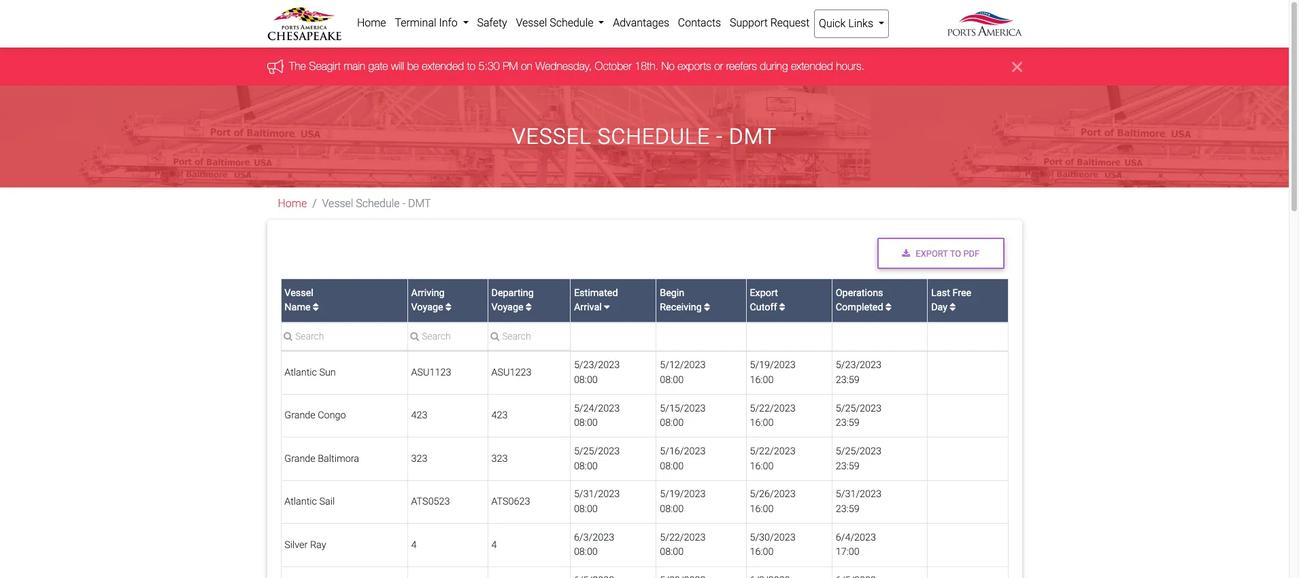 Task type: locate. For each thing, give the bounding box(es) containing it.
the seagirt main gate will be extended to 5:30 pm on wednesday, october 18th.  no exports or reefers during extended hours. alert
[[0, 48, 1289, 86]]

1 voyage from the left
[[411, 302, 443, 314]]

1 vertical spatial 5/19/2023
[[660, 489, 706, 501]]

16:00 inside 5/30/2023 16:00
[[750, 547, 774, 559]]

advantages link
[[609, 10, 674, 37]]

0 horizontal spatial 423
[[411, 410, 428, 422]]

1 horizontal spatial vessel schedule - dmt
[[512, 124, 777, 150]]

safety link
[[473, 10, 512, 37]]

1 vertical spatial home link
[[278, 198, 307, 210]]

16:00 inside 5/26/2023 16:00
[[750, 504, 774, 516]]

voyage inside departing voyage
[[491, 302, 524, 314]]

1 vertical spatial atlantic
[[285, 497, 317, 508]]

0 vertical spatial export
[[916, 249, 948, 259]]

1 vertical spatial -
[[402, 198, 405, 210]]

atlantic
[[285, 367, 317, 379], [285, 497, 317, 508]]

pdf
[[964, 249, 980, 259]]

estimated
[[574, 288, 618, 299]]

5/23/2023
[[574, 360, 620, 372], [836, 360, 882, 372]]

5/16/2023
[[660, 446, 706, 458]]

2 323 from the left
[[491, 454, 508, 465]]

to
[[950, 249, 961, 259]]

08:00 inside 5/12/2023 08:00
[[660, 375, 684, 386]]

1 323 from the left
[[411, 454, 428, 465]]

2 5/25/2023 23:59 from the top
[[836, 446, 882, 473]]

0 horizontal spatial 5/19/2023
[[660, 489, 706, 501]]

0 vertical spatial schedule
[[550, 16, 594, 29]]

0 vertical spatial -
[[716, 124, 723, 150]]

ray
[[310, 540, 326, 551]]

0 horizontal spatial schedule
[[356, 198, 400, 210]]

1 vertical spatial 5/22/2023
[[750, 446, 796, 458]]

advantages
[[613, 16, 669, 29]]

last
[[931, 288, 950, 299]]

quick
[[819, 17, 846, 30]]

08:00 inside 6/3/2023 08:00
[[574, 547, 598, 559]]

0 horizontal spatial 5/23/2023
[[574, 360, 620, 372]]

grande left congo at the left bottom of the page
[[285, 410, 315, 422]]

08:00 inside 5/31/2023 08:00
[[574, 504, 598, 516]]

2 5/23/2023 from the left
[[836, 360, 882, 372]]

3 16:00 from the top
[[750, 461, 774, 473]]

5/16/2023 08:00
[[660, 446, 706, 473]]

08:00 for 5/22/2023 08:00
[[660, 547, 684, 559]]

0 vertical spatial vessel schedule - dmt
[[512, 124, 777, 150]]

export to pdf
[[916, 249, 980, 259]]

08:00 down 5/24/2023
[[574, 418, 598, 429]]

export
[[916, 249, 948, 259], [750, 288, 778, 299]]

08:00 inside 5/19/2023 08:00
[[660, 504, 684, 516]]

5/22/2023 for 5/16/2023 08:00
[[750, 446, 796, 458]]

4 down ats0523
[[411, 540, 417, 551]]

0 horizontal spatial extended
[[422, 60, 464, 72]]

5/31/2023 down 5/25/2023 08:00
[[574, 489, 620, 501]]

08:00 inside 5/25/2023 08:00
[[574, 461, 598, 473]]

1 grande from the top
[[285, 410, 315, 422]]

0 horizontal spatial 323
[[411, 454, 428, 465]]

23:59 for 5/12/2023 08:00
[[836, 375, 860, 386]]

5/31/2023
[[574, 489, 620, 501], [836, 489, 882, 501]]

export for export to pdf
[[916, 249, 948, 259]]

0 vertical spatial 5/22/2023
[[750, 403, 796, 415]]

08:00 up "5/22/2023 08:00" on the bottom right of page
[[660, 504, 684, 516]]

5/31/2023 up 6/4/2023
[[836, 489, 882, 501]]

323
[[411, 454, 428, 465], [491, 454, 508, 465]]

08:00 for 6/3/2023 08:00
[[574, 547, 598, 559]]

the
[[289, 60, 306, 72]]

5/22/2023 16:00 down 5/19/2023 16:00
[[750, 403, 796, 429]]

08:00
[[574, 375, 598, 386], [660, 375, 684, 386], [574, 418, 598, 429], [660, 418, 684, 429], [574, 461, 598, 473], [660, 461, 684, 473], [574, 504, 598, 516], [660, 504, 684, 516], [574, 547, 598, 559], [660, 547, 684, 559]]

423
[[411, 410, 428, 422], [491, 410, 508, 422]]

1 horizontal spatial -
[[716, 124, 723, 150]]

08:00 for 5/31/2023 08:00
[[574, 504, 598, 516]]

5:30
[[478, 60, 499, 72]]

asu1123
[[411, 367, 451, 379]]

main
[[343, 60, 365, 72]]

0 vertical spatial 5/22/2023 16:00
[[750, 403, 796, 429]]

0 horizontal spatial 5/31/2023
[[574, 489, 620, 501]]

or
[[714, 60, 723, 72]]

5/23/2023 down completed
[[836, 360, 882, 372]]

5 16:00 from the top
[[750, 547, 774, 559]]

1 4 from the left
[[411, 540, 417, 551]]

423 down asu1123
[[411, 410, 428, 422]]

1 horizontal spatial export
[[916, 249, 948, 259]]

5/25/2023
[[836, 403, 882, 415], [574, 446, 620, 458], [836, 446, 882, 458]]

323 up ats0523
[[411, 454, 428, 465]]

5/25/2023 23:59
[[836, 403, 882, 429], [836, 446, 882, 473]]

08:00 up 5/31/2023 08:00
[[574, 461, 598, 473]]

0 horizontal spatial -
[[402, 198, 405, 210]]

ats0623
[[491, 497, 530, 508]]

close image
[[1012, 59, 1022, 75]]

1 5/25/2023 23:59 from the top
[[836, 403, 882, 429]]

1 horizontal spatial extended
[[791, 60, 833, 72]]

08:00 inside 5/24/2023 08:00
[[574, 418, 598, 429]]

5/31/2023 23:59
[[836, 489, 882, 516]]

0 horizontal spatial 4
[[411, 540, 417, 551]]

5/25/2023 for 5/15/2023
[[836, 403, 882, 415]]

0 horizontal spatial export
[[750, 288, 778, 299]]

1 horizontal spatial 323
[[491, 454, 508, 465]]

08:00 inside the 5/23/2023 08:00
[[574, 375, 598, 386]]

the seagirt main gate will be extended to 5:30 pm on wednesday, october 18th.  no exports or reefers during extended hours. link
[[289, 60, 864, 72]]

5/22/2023 down 5/19/2023 08:00
[[660, 533, 706, 544]]

08:00 down 5/16/2023
[[660, 461, 684, 473]]

08:00 for 5/25/2023 08:00
[[574, 461, 598, 473]]

sail
[[319, 497, 335, 508]]

5/22/2023 up 5/26/2023
[[750, 446, 796, 458]]

1 horizontal spatial 4
[[491, 540, 497, 551]]

5/25/2023 23:59 for 5/16/2023
[[836, 446, 882, 473]]

08:00 down 5/15/2023
[[660, 418, 684, 429]]

vessel inside vessel schedule link
[[516, 16, 547, 29]]

1 23:59 from the top
[[836, 375, 860, 386]]

2 voyage from the left
[[491, 302, 524, 314]]

1 vertical spatial dmt
[[408, 198, 431, 210]]

08:00 down the '5/12/2023'
[[660, 375, 684, 386]]

dmt
[[729, 124, 777, 150], [408, 198, 431, 210]]

08:00 for 5/16/2023 08:00
[[660, 461, 684, 473]]

voyage inside "arriving voyage"
[[411, 302, 443, 314]]

1 5/23/2023 from the left
[[574, 360, 620, 372]]

08:00 down 5/19/2023 08:00
[[660, 547, 684, 559]]

2 grande from the top
[[285, 454, 315, 465]]

1 horizontal spatial 5/19/2023
[[750, 360, 796, 372]]

08:00 inside 5/15/2023 08:00
[[660, 418, 684, 429]]

links
[[848, 17, 873, 30]]

1 horizontal spatial home link
[[353, 10, 390, 37]]

schedule
[[550, 16, 594, 29], [598, 124, 710, 150], [356, 198, 400, 210]]

08:00 inside 5/16/2023 08:00
[[660, 461, 684, 473]]

atlantic left 'sun'
[[285, 367, 317, 379]]

5/25/2023 23:59 down 5/23/2023 23:59
[[836, 403, 882, 429]]

16:00 for 5/19/2023 08:00
[[750, 504, 774, 516]]

receiving
[[660, 302, 702, 314]]

6/4/2023
[[836, 533, 876, 544]]

0 vertical spatial grande
[[285, 410, 315, 422]]

5/19/2023 down cutoff
[[750, 360, 796, 372]]

on
[[521, 60, 532, 72]]

0 vertical spatial 5/25/2023 23:59
[[836, 403, 882, 429]]

1 horizontal spatial 423
[[491, 410, 508, 422]]

vessel schedule - dmt
[[512, 124, 777, 150], [322, 198, 431, 210]]

08:00 inside "5/22/2023 08:00"
[[660, 547, 684, 559]]

export to pdf link
[[878, 238, 1004, 270]]

export up cutoff
[[750, 288, 778, 299]]

5/26/2023 16:00
[[750, 489, 796, 516]]

08:00 up 6/3/2023
[[574, 504, 598, 516]]

1 horizontal spatial dmt
[[729, 124, 777, 150]]

5/25/2023 up 5/31/2023 23:59
[[836, 446, 882, 458]]

4 down ats0623
[[491, 540, 497, 551]]

1 vertical spatial vessel schedule - dmt
[[322, 198, 431, 210]]

23:59 for 5/19/2023 08:00
[[836, 504, 860, 516]]

cutoff
[[750, 302, 777, 314]]

grande
[[285, 410, 315, 422], [285, 454, 315, 465]]

5/22/2023 16:00 up 5/26/2023
[[750, 446, 796, 473]]

4 23:59 from the top
[[836, 504, 860, 516]]

17:00
[[836, 547, 860, 559]]

support
[[730, 16, 768, 29]]

5/15/2023 08:00
[[660, 403, 706, 429]]

1 16:00 from the top
[[750, 375, 774, 386]]

4 16:00 from the top
[[750, 504, 774, 516]]

home link
[[353, 10, 390, 37], [278, 198, 307, 210]]

begin
[[660, 288, 685, 299]]

voyage for arriving voyage
[[411, 302, 443, 314]]

extended right during in the right top of the page
[[791, 60, 833, 72]]

1 vertical spatial export
[[750, 288, 778, 299]]

grande for grande congo
[[285, 410, 315, 422]]

5/19/2023 down 5/16/2023 08:00
[[660, 489, 706, 501]]

silver ray
[[285, 540, 326, 551]]

home
[[357, 16, 386, 29], [278, 198, 307, 210]]

baltimora
[[318, 454, 359, 465]]

3 23:59 from the top
[[836, 461, 860, 473]]

5/22/2023 16:00
[[750, 403, 796, 429], [750, 446, 796, 473]]

exports
[[677, 60, 711, 72]]

0 vertical spatial 5/19/2023
[[750, 360, 796, 372]]

vessel
[[516, 16, 547, 29], [512, 124, 592, 150], [322, 198, 353, 210], [285, 288, 313, 299]]

grande left 'baltimora'
[[285, 454, 315, 465]]

08:00 for 5/19/2023 08:00
[[660, 504, 684, 516]]

5/19/2023 08:00
[[660, 489, 706, 516]]

2 5/22/2023 16:00 from the top
[[750, 446, 796, 473]]

2 horizontal spatial schedule
[[598, 124, 710, 150]]

08:00 down 6/3/2023
[[574, 547, 598, 559]]

export left to at right top
[[916, 249, 948, 259]]

5/23/2023 up 5/24/2023
[[574, 360, 620, 372]]

5/22/2023 down 5/19/2023 16:00
[[750, 403, 796, 415]]

1 vertical spatial 5/25/2023 23:59
[[836, 446, 882, 473]]

423 down asu1223
[[491, 410, 508, 422]]

0 vertical spatial atlantic
[[285, 367, 317, 379]]

1 vertical spatial 5/22/2023 16:00
[[750, 446, 796, 473]]

1 atlantic from the top
[[285, 367, 317, 379]]

1 5/22/2023 16:00 from the top
[[750, 403, 796, 429]]

terminal info
[[395, 16, 460, 29]]

1 vertical spatial grande
[[285, 454, 315, 465]]

08:00 up 5/24/2023
[[574, 375, 598, 386]]

0 horizontal spatial home
[[278, 198, 307, 210]]

5/25/2023 down 5/23/2023 23:59
[[836, 403, 882, 415]]

323 up ats0623
[[491, 454, 508, 465]]

23:59 inside 5/31/2023 23:59
[[836, 504, 860, 516]]

1 horizontal spatial voyage
[[491, 302, 524, 314]]

voyage down departing
[[491, 302, 524, 314]]

1 5/31/2023 from the left
[[574, 489, 620, 501]]

grande baltimora
[[285, 454, 359, 465]]

extended
[[422, 60, 464, 72], [791, 60, 833, 72]]

voyage down arriving
[[411, 302, 443, 314]]

2 atlantic from the top
[[285, 497, 317, 508]]

5/19/2023
[[750, 360, 796, 372], [660, 489, 706, 501]]

1 horizontal spatial 5/31/2023
[[836, 489, 882, 501]]

1 horizontal spatial 5/23/2023
[[836, 360, 882, 372]]

2 4 from the left
[[491, 540, 497, 551]]

16:00
[[750, 375, 774, 386], [750, 418, 774, 429], [750, 461, 774, 473], [750, 504, 774, 516], [750, 547, 774, 559]]

23:59 for 5/16/2023 08:00
[[836, 461, 860, 473]]

16:00 for 5/12/2023 08:00
[[750, 375, 774, 386]]

-
[[716, 124, 723, 150], [402, 198, 405, 210]]

0 horizontal spatial voyage
[[411, 302, 443, 314]]

2 vertical spatial 5/22/2023
[[660, 533, 706, 544]]

2 23:59 from the top
[[836, 418, 860, 429]]

2 5/31/2023 from the left
[[836, 489, 882, 501]]

23:59
[[836, 375, 860, 386], [836, 418, 860, 429], [836, 461, 860, 473], [836, 504, 860, 516]]

0 vertical spatial home
[[357, 16, 386, 29]]

5/22/2023
[[750, 403, 796, 415], [750, 446, 796, 458], [660, 533, 706, 544]]

5/25/2023 23:59 up 5/31/2023 23:59
[[836, 446, 882, 473]]

2 16:00 from the top
[[750, 418, 774, 429]]

16:00 inside 5/19/2023 16:00
[[750, 375, 774, 386]]

extended left to
[[422, 60, 464, 72]]

will
[[391, 60, 404, 72]]

atlantic left the sail
[[285, 497, 317, 508]]

23:59 inside 5/23/2023 23:59
[[836, 375, 860, 386]]

None field
[[281, 330, 407, 351], [408, 330, 488, 351], [488, 330, 570, 351], [281, 330, 407, 351], [408, 330, 488, 351], [488, 330, 570, 351]]

5/22/2023 16:00 for 5/15/2023
[[750, 403, 796, 429]]

atlantic for atlantic sail
[[285, 497, 317, 508]]

day
[[931, 302, 948, 314]]



Task type: vqa. For each thing, say whether or not it's contained in the screenshot.


Task type: describe. For each thing, give the bounding box(es) containing it.
5/30/2023
[[750, 533, 796, 544]]

vessel name
[[285, 288, 313, 314]]

5/25/2023 down 5/24/2023 08:00
[[574, 446, 620, 458]]

ats0523
[[411, 497, 450, 508]]

6/4/2023 17:00
[[836, 533, 876, 559]]

last free day
[[931, 288, 972, 314]]

grande for grande baltimora
[[285, 454, 315, 465]]

arriving
[[411, 288, 445, 299]]

estimated arrival
[[574, 288, 618, 314]]

5/24/2023
[[574, 403, 620, 415]]

0 horizontal spatial home link
[[278, 198, 307, 210]]

16:00 for 5/16/2023 08:00
[[750, 461, 774, 473]]

08:00 for 5/15/2023 08:00
[[660, 418, 684, 429]]

1 vertical spatial schedule
[[598, 124, 710, 150]]

2 423 from the left
[[491, 410, 508, 422]]

6/3/2023 08:00
[[574, 533, 614, 559]]

2 vertical spatial schedule
[[356, 198, 400, 210]]

1 extended from the left
[[422, 60, 464, 72]]

silver
[[285, 540, 308, 551]]

5/25/2023 23:59 for 5/15/2023
[[836, 403, 882, 429]]

name
[[285, 302, 311, 314]]

5/25/2023 for 5/16/2023
[[836, 446, 882, 458]]

reefers
[[726, 60, 757, 72]]

0 vertical spatial home link
[[353, 10, 390, 37]]

5/30/2023 16:00
[[750, 533, 796, 559]]

the seagirt main gate will be extended to 5:30 pm on wednesday, october 18th.  no exports or reefers during extended hours.
[[289, 60, 864, 72]]

operations completed
[[836, 288, 883, 314]]

request
[[771, 16, 810, 29]]

0 horizontal spatial vessel schedule - dmt
[[322, 198, 431, 210]]

1 horizontal spatial schedule
[[550, 16, 594, 29]]

2 extended from the left
[[791, 60, 833, 72]]

5/12/2023
[[660, 360, 706, 372]]

1 423 from the left
[[411, 410, 428, 422]]

safety
[[477, 16, 507, 29]]

begin receiving
[[660, 288, 702, 314]]

export for export cutoff
[[750, 288, 778, 299]]

hours.
[[836, 60, 864, 72]]

contacts
[[678, 16, 721, 29]]

5/19/2023 for 08:00
[[660, 489, 706, 501]]

completed
[[836, 302, 883, 314]]

pm
[[502, 60, 518, 72]]

grande congo
[[285, 410, 346, 422]]

5/19/2023 for 16:00
[[750, 360, 796, 372]]

departing
[[491, 288, 534, 299]]

export cutoff
[[750, 288, 778, 314]]

gate
[[368, 60, 388, 72]]

5/22/2023 for 5/15/2023 08:00
[[750, 403, 796, 415]]

16:00 for 5/15/2023 08:00
[[750, 418, 774, 429]]

arrival
[[574, 302, 602, 314]]

operations
[[836, 288, 883, 299]]

free
[[953, 288, 972, 299]]

departing voyage
[[491, 288, 534, 314]]

be
[[407, 60, 419, 72]]

5/12/2023 08:00
[[660, 360, 706, 386]]

16:00 for 5/22/2023 08:00
[[750, 547, 774, 559]]

5/23/2023 08:00
[[574, 360, 620, 386]]

5/19/2023 16:00
[[750, 360, 796, 386]]

quick links link
[[814, 10, 889, 38]]

5/31/2023 for 08:00
[[574, 489, 620, 501]]

support request
[[730, 16, 810, 29]]

bullhorn image
[[267, 59, 289, 74]]

6/3/2023
[[574, 533, 614, 544]]

seagirt
[[309, 60, 340, 72]]

5/24/2023 08:00
[[574, 403, 620, 429]]

atlantic for atlantic sun
[[285, 367, 317, 379]]

atlantic sun
[[285, 367, 336, 379]]

no
[[661, 60, 674, 72]]

5/23/2023 for 08:00
[[574, 360, 620, 372]]

5/31/2023 08:00
[[574, 489, 620, 516]]

5/22/2023 08:00
[[660, 533, 706, 559]]

asu1223
[[491, 367, 532, 379]]

5/31/2023 for 23:59
[[836, 489, 882, 501]]

08:00 for 5/12/2023 08:00
[[660, 375, 684, 386]]

5/22/2023 16:00 for 5/16/2023
[[750, 446, 796, 473]]

october
[[595, 60, 632, 72]]

1 vertical spatial home
[[278, 198, 307, 210]]

download image
[[902, 250, 910, 259]]

5/26/2023
[[750, 489, 796, 501]]

to
[[467, 60, 475, 72]]

congo
[[318, 410, 346, 422]]

vessel schedule
[[516, 16, 596, 29]]

quick links
[[819, 17, 876, 30]]

info
[[439, 16, 458, 29]]

18th.
[[635, 60, 658, 72]]

5/15/2023
[[660, 403, 706, 415]]

0 vertical spatial dmt
[[729, 124, 777, 150]]

0 horizontal spatial dmt
[[408, 198, 431, 210]]

during
[[760, 60, 788, 72]]

wednesday,
[[535, 60, 592, 72]]

contacts link
[[674, 10, 726, 37]]

08:00 for 5/24/2023 08:00
[[574, 418, 598, 429]]

support request link
[[726, 10, 814, 37]]

vessel schedule link
[[512, 10, 609, 37]]

terminal
[[395, 16, 436, 29]]

08:00 for 5/23/2023 08:00
[[574, 375, 598, 386]]

23:59 for 5/15/2023 08:00
[[836, 418, 860, 429]]

voyage for departing voyage
[[491, 302, 524, 314]]

sun
[[319, 367, 336, 379]]

5/23/2023 23:59
[[836, 360, 882, 386]]

5/23/2023 for 23:59
[[836, 360, 882, 372]]

5/25/2023 08:00
[[574, 446, 620, 473]]

terminal info link
[[390, 10, 473, 37]]

arriving voyage
[[411, 288, 446, 314]]

1 horizontal spatial home
[[357, 16, 386, 29]]



